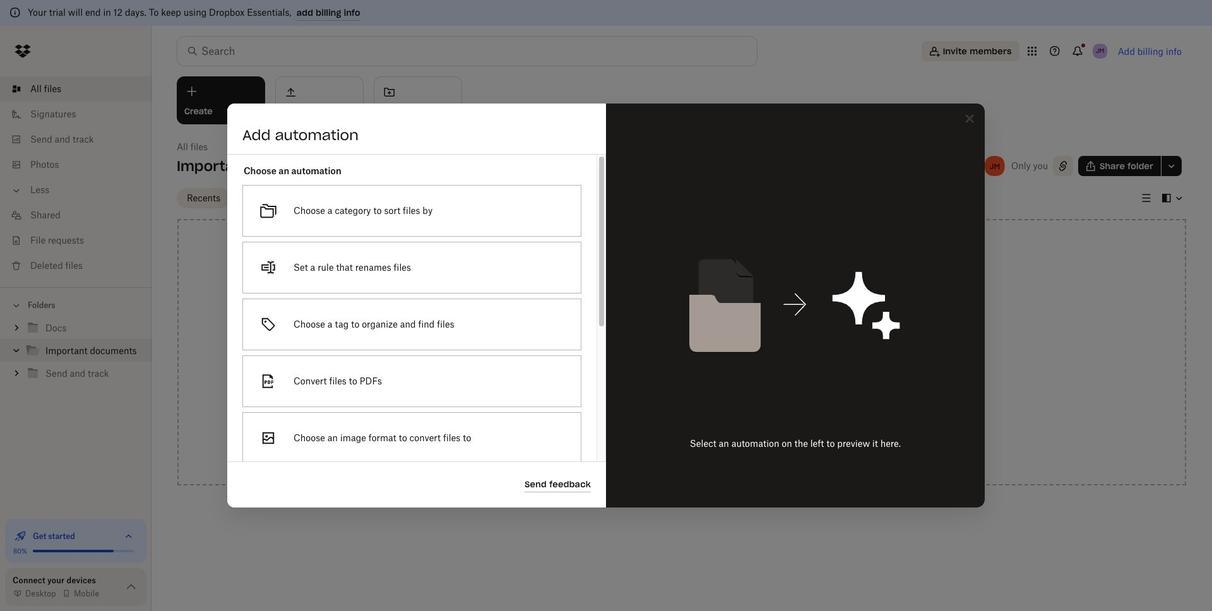 Task type: describe. For each thing, give the bounding box(es) containing it.
dropbox image
[[10, 39, 35, 64]]



Task type: vqa. For each thing, say whether or not it's contained in the screenshot.
the PDF
no



Task type: locate. For each thing, give the bounding box(es) containing it.
dialog
[[227, 104, 985, 611]]

less image
[[10, 184, 23, 197]]

group
[[0, 314, 152, 395]]

list item
[[0, 76, 152, 102]]

alert
[[0, 0, 1212, 26]]

list
[[0, 69, 152, 287]]



